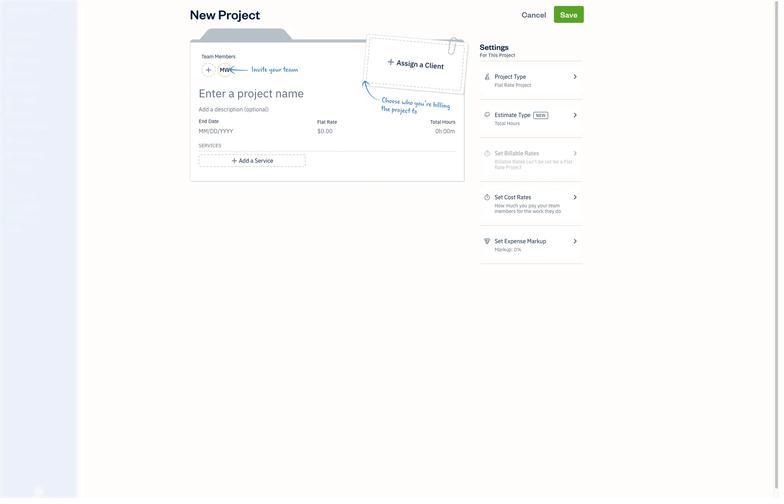 Task type: describe. For each thing, give the bounding box(es) containing it.
a for add
[[250, 157, 253, 164]]

team inside 'how much you pay your team members for the work they do'
[[549, 203, 560, 209]]

add team member image
[[205, 66, 212, 74]]

timetracking image
[[484, 193, 491, 202]]

1 horizontal spatial total
[[495, 120, 506, 127]]

maria's company owner
[[6, 6, 50, 19]]

project
[[392, 106, 411, 115]]

timer image
[[5, 124, 13, 131]]

owner
[[6, 14, 19, 19]]

markup
[[527, 238, 546, 245]]

date
[[208, 118, 219, 125]]

team
[[202, 53, 214, 60]]

estimate image
[[5, 57, 13, 64]]

rate for flat rate
[[327, 119, 337, 125]]

add a service button
[[199, 154, 306, 167]]

new
[[536, 113, 546, 118]]

add a service
[[239, 157, 273, 164]]

flat for flat rate project
[[495, 82, 503, 88]]

dashboard image
[[5, 31, 13, 38]]

chevronright image for set cost rates
[[572, 193, 578, 202]]

set for set cost rates
[[495, 194, 503, 201]]

service
[[255, 157, 273, 164]]

project image
[[5, 111, 13, 118]]

how
[[495, 203, 505, 209]]

0%
[[514, 247, 522, 253]]

chevronright image for project type
[[572, 72, 578, 81]]

cost
[[504, 194, 516, 201]]

members
[[215, 53, 236, 60]]

end
[[199, 118, 207, 125]]

how much you pay your team members for the work they do
[[495, 203, 561, 215]]

work
[[533, 208, 544, 215]]

a for assign
[[419, 60, 424, 69]]

rate for flat rate project
[[504, 82, 515, 88]]

0 vertical spatial team
[[283, 66, 298, 74]]

expense image
[[5, 97, 13, 104]]

to
[[412, 107, 418, 116]]

assign a client button
[[366, 37, 465, 91]]

client image
[[5, 44, 13, 51]]

freshbooks image
[[33, 487, 44, 496]]

chevronright image for estimate type
[[572, 111, 578, 119]]

assign
[[396, 58, 418, 69]]

1 horizontal spatial hours
[[507, 120, 520, 127]]

company
[[25, 6, 50, 13]]

cancel button
[[515, 6, 553, 23]]

new project
[[190, 6, 260, 23]]

0 horizontal spatial total
[[430, 119, 441, 125]]

your inside 'how much you pay your team members for the work they do'
[[538, 203, 547, 209]]

save
[[560, 9, 578, 19]]

plus image for add
[[231, 157, 238, 165]]

money image
[[5, 138, 13, 145]]

bank connections image
[[5, 216, 75, 222]]

flat for flat rate
[[317, 119, 326, 125]]

the inside 'how much you pay your team members for the work they do'
[[524, 208, 532, 215]]

main element
[[0, 0, 95, 498]]

Project Description text field
[[199, 105, 392, 114]]

team members image
[[5, 193, 75, 199]]

mw
[[220, 66, 230, 74]]

team members
[[202, 53, 236, 60]]

pay
[[529, 203, 537, 209]]

project inside settings for this project
[[499, 52, 515, 58]]

estimate
[[495, 112, 517, 119]]

choose who you're billing the project to
[[381, 96, 451, 116]]

maria's
[[6, 6, 24, 13]]



Task type: vqa. For each thing, say whether or not it's contained in the screenshot.
hours
yes



Task type: locate. For each thing, give the bounding box(es) containing it.
cancel
[[522, 9, 546, 19]]

assign a client
[[396, 58, 444, 71]]

0 horizontal spatial hours
[[442, 119, 456, 125]]

1 vertical spatial rate
[[327, 119, 337, 125]]

you're
[[414, 99, 432, 109]]

1 horizontal spatial your
[[538, 203, 547, 209]]

0 vertical spatial flat
[[495, 82, 503, 88]]

a
[[419, 60, 424, 69], [250, 157, 253, 164]]

a left client
[[419, 60, 424, 69]]

plus image inside add a service button
[[231, 157, 238, 165]]

total
[[430, 119, 441, 125], [495, 120, 506, 127]]

set up markup:
[[495, 238, 503, 245]]

1 vertical spatial flat
[[317, 119, 326, 125]]

the inside choose who you're billing the project to
[[381, 105, 391, 114]]

1 vertical spatial team
[[549, 203, 560, 209]]

plus image left assign
[[387, 58, 395, 66]]

hours up "hourly budget" text field
[[442, 119, 456, 125]]

1 set from the top
[[495, 194, 503, 201]]

1 horizontal spatial total hours
[[495, 120, 520, 127]]

type
[[514, 73, 526, 80], [518, 112, 531, 119]]

the left project
[[381, 105, 391, 114]]

0 vertical spatial set
[[495, 194, 503, 201]]

members
[[495, 208, 516, 215]]

plus image
[[387, 58, 395, 66], [231, 157, 238, 165]]

0 horizontal spatial your
[[269, 66, 282, 74]]

set up 'how'
[[495, 194, 503, 201]]

set cost rates
[[495, 194, 531, 201]]

items and services image
[[5, 205, 75, 210]]

0 horizontal spatial the
[[381, 105, 391, 114]]

1 chevronright image from the top
[[572, 72, 578, 81]]

1 vertical spatial your
[[538, 203, 547, 209]]

1 vertical spatial plus image
[[231, 157, 238, 165]]

settings for this project
[[480, 42, 515, 58]]

a right add
[[250, 157, 253, 164]]

1 vertical spatial set
[[495, 238, 503, 245]]

flat rate project
[[495, 82, 531, 88]]

end date
[[199, 118, 219, 125]]

your right pay at the right top of the page
[[538, 203, 547, 209]]

1 horizontal spatial team
[[549, 203, 560, 209]]

project
[[218, 6, 260, 23], [499, 52, 515, 58], [495, 73, 513, 80], [516, 82, 531, 88]]

markup: 0%
[[495, 247, 522, 253]]

add
[[239, 157, 249, 164]]

your right invite
[[269, 66, 282, 74]]

2 set from the top
[[495, 238, 503, 245]]

Amount (USD) text field
[[317, 128, 333, 135]]

2 chevronright image from the top
[[572, 111, 578, 119]]

0 horizontal spatial flat
[[317, 119, 326, 125]]

Project Name text field
[[199, 86, 392, 100]]

1 vertical spatial the
[[524, 208, 532, 215]]

0 vertical spatial a
[[419, 60, 424, 69]]

for
[[480, 52, 487, 58]]

0 vertical spatial the
[[381, 105, 391, 114]]

billing
[[433, 101, 451, 110]]

1 vertical spatial a
[[250, 157, 253, 164]]

team right 'work'
[[549, 203, 560, 209]]

0 vertical spatial plus image
[[387, 58, 395, 66]]

1 horizontal spatial rate
[[504, 82, 515, 88]]

type left new
[[518, 112, 531, 119]]

they
[[545, 208, 554, 215]]

estimate type
[[495, 112, 531, 119]]

4 chevronright image from the top
[[572, 237, 578, 246]]

0 horizontal spatial team
[[283, 66, 298, 74]]

settings image
[[5, 227, 75, 233]]

team
[[283, 66, 298, 74], [549, 203, 560, 209]]

invite your team
[[252, 66, 298, 74]]

your
[[269, 66, 282, 74], [538, 203, 547, 209]]

payment image
[[5, 84, 13, 91]]

total hours down estimate
[[495, 120, 520, 127]]

invite
[[252, 66, 267, 74]]

a inside "assign a client"
[[419, 60, 424, 69]]

invoice image
[[5, 71, 13, 78]]

save button
[[554, 6, 584, 23]]

chevronright image
[[572, 72, 578, 81], [572, 111, 578, 119], [572, 193, 578, 202], [572, 237, 578, 246]]

0 vertical spatial rate
[[504, 82, 515, 88]]

client
[[425, 61, 444, 71]]

the
[[381, 105, 391, 114], [524, 208, 532, 215]]

type for estimate type
[[518, 112, 531, 119]]

Hourly Budget text field
[[436, 128, 456, 135]]

apps image
[[5, 182, 75, 188]]

0 horizontal spatial total hours
[[430, 119, 456, 125]]

rate
[[504, 82, 515, 88], [327, 119, 337, 125]]

flat
[[495, 82, 503, 88], [317, 119, 326, 125]]

chart image
[[5, 151, 13, 158]]

services
[[199, 142, 221, 149]]

chevronright image for set expense markup
[[572, 237, 578, 246]]

1 horizontal spatial flat
[[495, 82, 503, 88]]

choose
[[382, 96, 401, 106]]

this
[[488, 52, 498, 58]]

expense
[[504, 238, 526, 245]]

set for set expense markup
[[495, 238, 503, 245]]

markup:
[[495, 247, 513, 253]]

type up flat rate project
[[514, 73, 526, 80]]

0 vertical spatial type
[[514, 73, 526, 80]]

total hours
[[430, 119, 456, 125], [495, 120, 520, 127]]

0 vertical spatial your
[[269, 66, 282, 74]]

rate up amount (usd) text box
[[327, 119, 337, 125]]

rates
[[517, 194, 531, 201]]

hours
[[442, 119, 456, 125], [507, 120, 520, 127]]

flat rate
[[317, 119, 337, 125]]

hours down estimate type
[[507, 120, 520, 127]]

1 horizontal spatial plus image
[[387, 58, 395, 66]]

settings
[[480, 42, 509, 52]]

1 vertical spatial type
[[518, 112, 531, 119]]

plus image for assign
[[387, 58, 395, 66]]

plus image left add
[[231, 157, 238, 165]]

End date in  format text field
[[199, 128, 284, 135]]

estimates image
[[484, 111, 491, 119]]

total hours up "hourly budget" text field
[[430, 119, 456, 125]]

total down estimate
[[495, 120, 506, 127]]

0 horizontal spatial a
[[250, 157, 253, 164]]

report image
[[5, 164, 13, 171]]

expenses image
[[484, 237, 491, 246]]

0 horizontal spatial rate
[[327, 119, 337, 125]]

flat down project type
[[495, 82, 503, 88]]

team up project name text box
[[283, 66, 298, 74]]

type for project type
[[514, 73, 526, 80]]

project type
[[495, 73, 526, 80]]

rate down project type
[[504, 82, 515, 88]]

projects image
[[484, 72, 491, 81]]

you
[[519, 203, 527, 209]]

set expense markup
[[495, 238, 546, 245]]

new
[[190, 6, 216, 23]]

plus image inside assign a client button
[[387, 58, 395, 66]]

much
[[506, 203, 518, 209]]

0 horizontal spatial plus image
[[231, 157, 238, 165]]

do
[[556, 208, 561, 215]]

who
[[402, 98, 413, 107]]

the right for
[[524, 208, 532, 215]]

set
[[495, 194, 503, 201], [495, 238, 503, 245]]

1 horizontal spatial a
[[419, 60, 424, 69]]

3 chevronright image from the top
[[572, 193, 578, 202]]

for
[[517, 208, 523, 215]]

total up "hourly budget" text field
[[430, 119, 441, 125]]

1 horizontal spatial the
[[524, 208, 532, 215]]

flat up amount (usd) text box
[[317, 119, 326, 125]]



